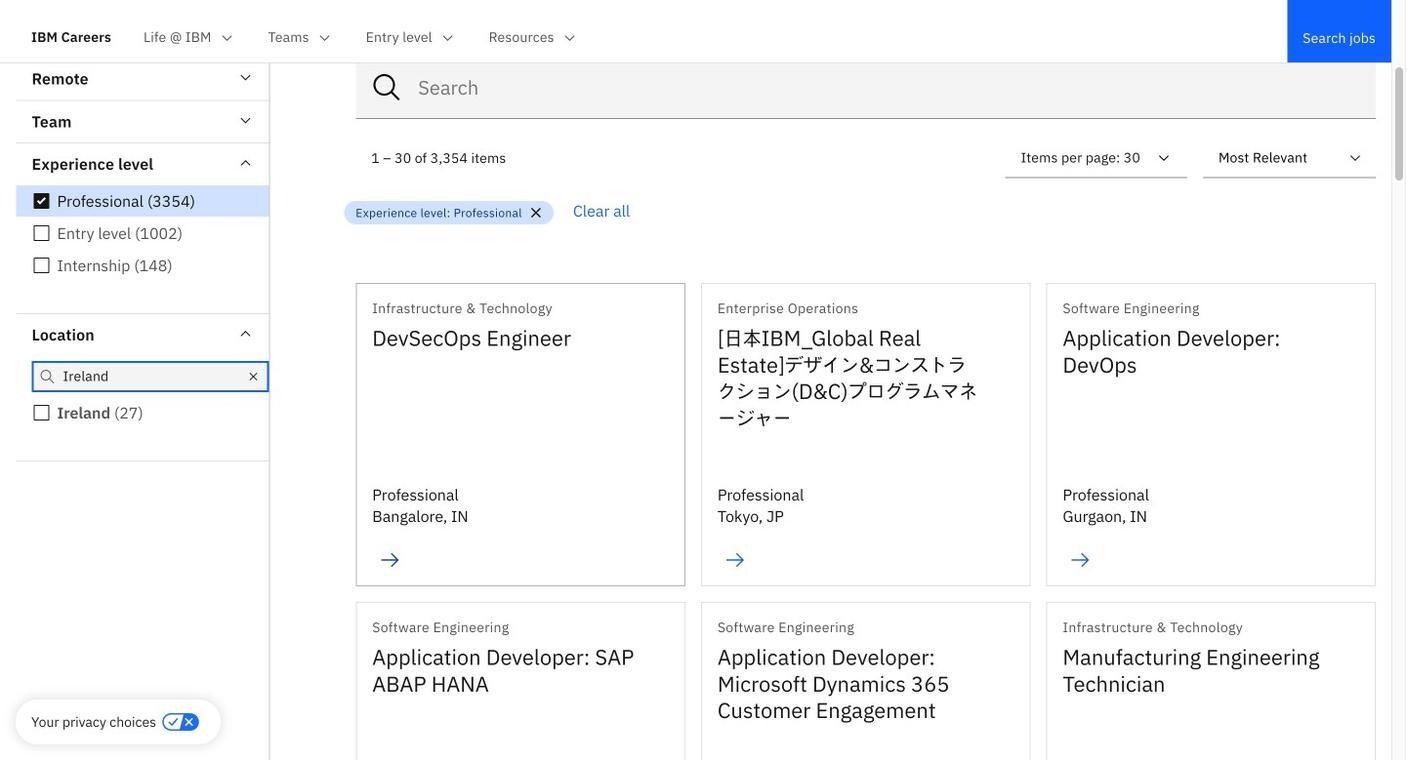 Task type: vqa. For each thing, say whether or not it's contained in the screenshot.
the "Let's talk" element
no



Task type: locate. For each thing, give the bounding box(es) containing it.
your privacy choices element
[[31, 712, 156, 734]]



